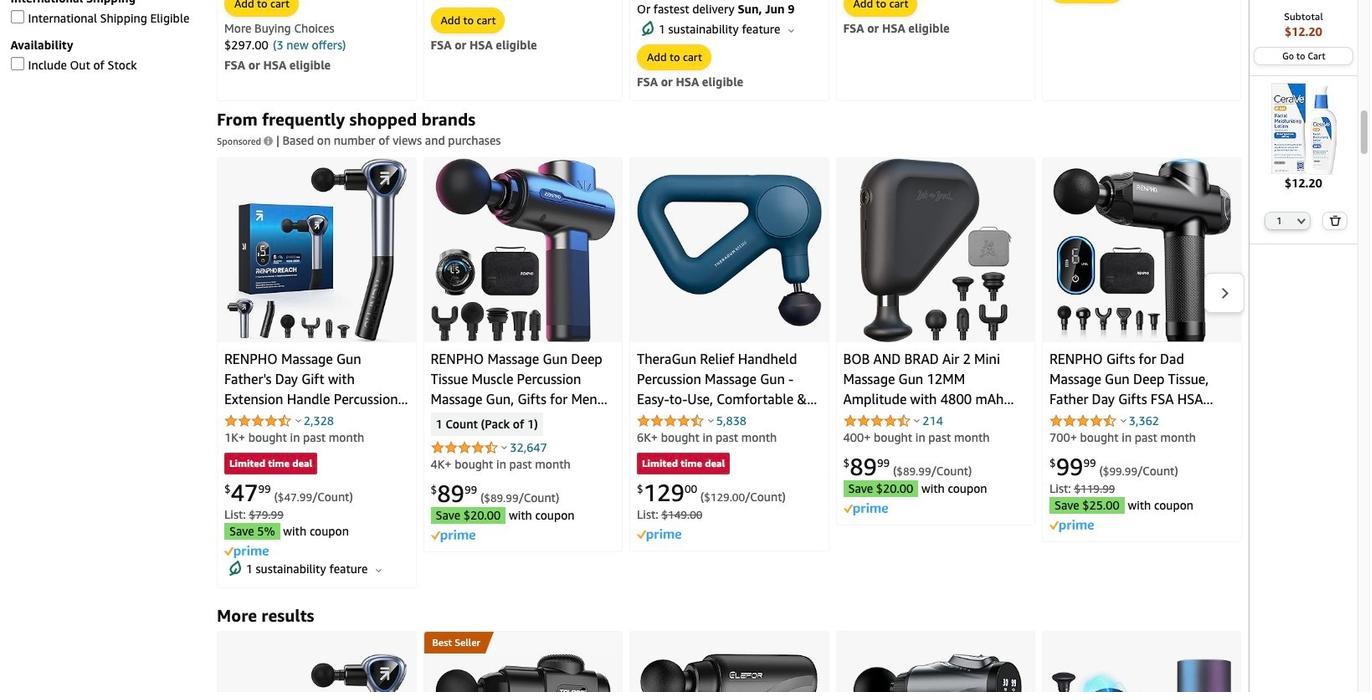 Task type: describe. For each thing, give the bounding box(es) containing it.
cerave am facial moisturizing lotion with spf 30 | oil-free face moisturizer with spf | formulated with hyaluronic acid, niacinamide &amp; ceramides | non-comedogenic | broad spectrum sunscreen | 3 ounce image
[[1258, 83, 1350, 175]]

amazon prime image for sponsored ad - renpho massage gun deep tissue muscle percussion massage gun, gifts for men dad, fsa and hsa eligible power... image
[[431, 530, 475, 543]]

delete image
[[1330, 215, 1342, 226]]

view sponsored information or leave ad feedback element
[[217, 131, 276, 150]]

2 sponsored ad - renpho massage gun father's day gift with extension handle percussion, portable mini handheld deep tissue m... image from the top
[[227, 654, 407, 693]]

popover image for sponsored ad - renpho massage gun deep tissue muscle percussion massage gun, gifts for men dad, fsa and hsa eligible power... image
[[502, 446, 508, 450]]

popover image for sponsored ad - bob and brad air 2 mini massage gun 12mm amplitude with 4800 mah battery, portable deep tissue percussion m... image
[[915, 419, 921, 423]]

sponsored ad - renpho gifts for dad massage gun deep tissue, father day gifts fsa hsa eligible percussion muscle massage g... image
[[1053, 158, 1232, 343]]

sponsored ad - theragun relief handheld percussion massage gun - easy-to-use, comfortable & light personal massager for ev... image
[[637, 174, 822, 327]]

popover image
[[708, 419, 714, 423]]

arboleaf mini massage gun, percussion deep tissues muscle massager, full-metal travel massage gun, portable handheld massa... image
[[1050, 659, 1235, 693]]



Task type: vqa. For each thing, say whether or not it's contained in the screenshot.
rightmost for
no



Task type: locate. For each thing, give the bounding box(es) containing it.
checkbox image
[[10, 10, 24, 24]]

amazon prime image for sponsored ad - bob and brad air 2 mini massage gun 12mm amplitude with 4800 mah battery, portable deep tissue percussion m... image
[[844, 503, 888, 516]]

amazon prime image for sponsored ad - renpho gifts for dad massage gun deep tissue, father day gifts fsa hsa eligible percussion muscle massage g... image
[[1050, 520, 1095, 533]]

sponsored ad - apherma massage gun, muscle massage gun for athletes handheld electric deep tissue back massager, percussio... image
[[849, 654, 1023, 693]]

sponsored ad - massage gun deep tissue,percussion back massager gun for athletes muscle massage gun for pain relief with 1... image
[[641, 654, 819, 693]]

checkbox image
[[10, 57, 24, 71]]

list
[[214, 157, 1246, 592]]

sponsored ad - bob and brad air 2 mini massage gun 12mm amplitude with 4800 mah battery, portable deep tissue percussion m... image
[[860, 158, 1012, 343]]

dropdown image
[[1298, 217, 1307, 224]]

sponsored ad - renpho massage gun deep tissue muscle percussion massage gun, gifts for men dad, fsa and hsa eligible power... image
[[431, 158, 616, 343]]

sponsored ad - renpho massage gun father's day gift with extension handle percussion, portable mini handheld deep tissue m... image
[[227, 158, 407, 343], [227, 654, 407, 693]]

0 vertical spatial sponsored ad - renpho massage gun father's day gift with extension handle percussion, portable mini handheld deep tissue m... image
[[227, 158, 407, 343]]

0 horizontal spatial popover image
[[295, 419, 301, 423]]

or fastest delivery sun, jun 9 element
[[637, 1, 795, 16]]

1 sponsored ad - renpho massage gun father's day gift with extension handle percussion, portable mini handheld deep tissue m... image from the top
[[227, 158, 407, 343]]

amazon prime image for first sponsored ad - renpho massage gun father's day gift with extension handle percussion, portable mini handheld deep tissue m... image
[[224, 546, 269, 559]]

2 horizontal spatial popover image
[[915, 419, 921, 423]]

amazon prime image
[[844, 503, 888, 516], [1050, 520, 1095, 533], [637, 529, 682, 542], [431, 530, 475, 543], [224, 546, 269, 559]]

popover image
[[295, 419, 301, 423], [915, 419, 921, 423], [502, 446, 508, 450]]

group
[[424, 633, 486, 654]]

None submit
[[1324, 212, 1347, 229]]

1 horizontal spatial popover image
[[502, 446, 508, 450]]

view next items image
[[1221, 287, 1230, 300]]

amazon prime image for sponsored ad - theragun relief handheld percussion massage gun - easy-to-use, comfortable & light personal massager for ev... image
[[637, 529, 682, 542]]

sponsored ad - toloco massage gun, father day gifts, deep tissue back massage for athletes for pain relief, percussion mas... image
[[435, 654, 612, 693]]

1 vertical spatial sponsored ad - renpho massage gun father's day gift with extension handle percussion, portable mini handheld deep tissue m... image
[[227, 654, 407, 693]]



